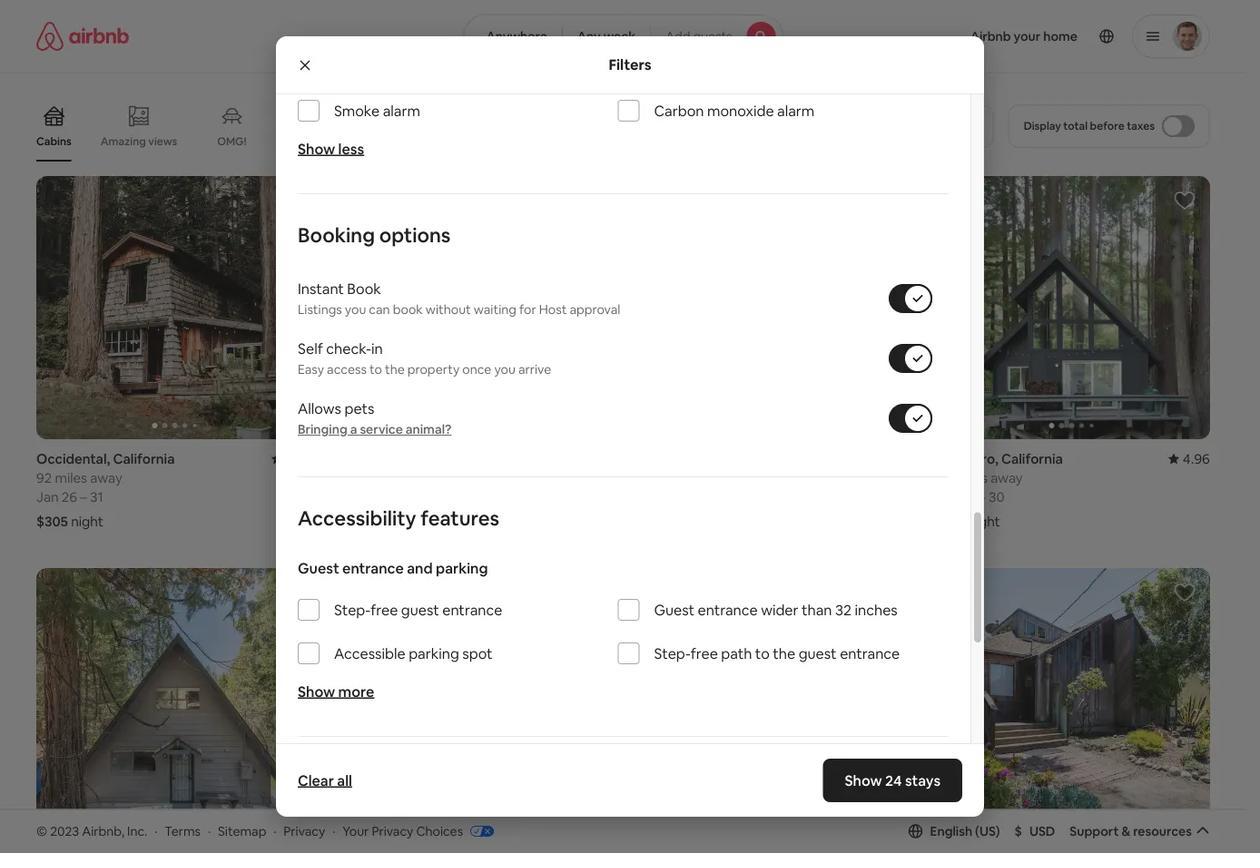 Task type: vqa. For each thing, say whether or not it's contained in the screenshot.
topmost PARKING
yes



Task type: describe. For each thing, give the bounding box(es) containing it.
92
[[36, 469, 52, 487]]

group containing amazing views
[[36, 91, 899, 162]]

away inside occidental, california 92 miles away jan 26 – 31 $305 night
[[90, 469, 122, 487]]

choices
[[416, 823, 463, 840]]

add to wishlist: acampo, california image
[[875, 190, 897, 212]]

1 alarm from the left
[[383, 101, 420, 120]]

approval
[[570, 302, 621, 318]]

guests
[[693, 28, 732, 44]]

total
[[1064, 119, 1088, 133]]

4.88 out of 5 average rating image
[[272, 843, 314, 854]]

your privacy choices
[[343, 823, 463, 840]]

69 miles away
[[634, 469, 721, 487]]

4.96 out of 5 average rating image
[[1168, 450, 1210, 468]]

– for 30
[[979, 488, 986, 506]]

animal?
[[406, 422, 452, 438]]

2 away from the left
[[389, 469, 421, 487]]

can
[[369, 302, 390, 318]]

than
[[802, 601, 832, 620]]

(us)
[[975, 823, 1000, 840]]

add to wishlist: santa cruz, california image
[[1174, 582, 1196, 604]]

check-
[[326, 339, 371, 358]]

monoxide
[[707, 101, 774, 120]]

$210 night
[[335, 513, 401, 530]]

step- for step-free path to the guest entrance
[[654, 644, 691, 663]]

clear all
[[298, 771, 352, 790]]

away inside cazadero, california 101 miles away nov 25 – 30 night
[[991, 469, 1023, 487]]

accessible parking spot
[[334, 644, 493, 663]]

25
[[961, 488, 976, 506]]

features
[[421, 506, 500, 531]]

4.97 out of 5 average rating image
[[571, 843, 612, 854]]

privacy link
[[284, 823, 325, 840]]

add to wishlist: cazadero, california image
[[1174, 190, 1196, 212]]

filters dialog
[[276, 0, 984, 854]]

cabins
[[36, 134, 72, 148]]

self
[[298, 339, 323, 358]]

vineyards
[[286, 134, 337, 148]]

any week
[[577, 28, 636, 44]]

show for show more
[[298, 683, 335, 701]]

3 · from the left
[[274, 823, 277, 840]]

english
[[930, 823, 973, 840]]

add to wishlist: stinson beach, california image
[[576, 190, 598, 212]]

– for 31
[[80, 488, 87, 506]]

usd
[[1030, 823, 1055, 840]]

views
[[148, 134, 177, 148]]

24
[[885, 771, 902, 790]]

any week button
[[562, 15, 651, 58]]

group inside "filters" dialog
[[276, 738, 971, 854]]

california for 92 miles away
[[113, 450, 175, 468]]

anywhere button
[[463, 15, 563, 58]]

add to wishlist: twain harte, california image
[[277, 582, 299, 604]]

step- for step-free guest entrance
[[334, 601, 371, 620]]

free for guest
[[371, 601, 398, 620]]

2023
[[50, 823, 79, 840]]

night inside occidental, california 92 miles away jan 26 – 31 $305 night
[[71, 513, 103, 530]]

guest for guest entrance and parking
[[298, 559, 339, 578]]

arrive
[[518, 362, 551, 378]]

3 miles from the left
[[653, 469, 685, 487]]

show more button
[[298, 683, 374, 701]]

step-free guest entrance
[[334, 601, 502, 620]]

waiting
[[474, 302, 517, 318]]

resources
[[1133, 823, 1192, 840]]

show for show 24 stays
[[845, 771, 882, 790]]

sitemap
[[218, 823, 266, 840]]

anywhere
[[486, 28, 547, 44]]

&
[[1122, 823, 1131, 840]]

3 away from the left
[[688, 469, 721, 487]]

1 horizontal spatial to
[[755, 644, 770, 663]]

accessibility
[[298, 506, 416, 531]]

0 vertical spatial guest
[[401, 601, 439, 620]]

show for show map
[[581, 743, 614, 760]]

remove from wishlist: occidental, california image
[[277, 190, 299, 212]]

allows pets bringing a service animal?
[[298, 399, 452, 438]]

accessible
[[334, 644, 406, 663]]

nov
[[933, 488, 958, 506]]

2 privacy from the left
[[372, 823, 413, 840]]

free for path
[[691, 644, 718, 663]]

1 · from the left
[[155, 823, 157, 840]]

all
[[337, 771, 352, 790]]

show 24 stays link
[[823, 759, 963, 803]]

©
[[36, 823, 47, 840]]

entrance up path
[[698, 601, 758, 620]]

add guests button
[[650, 15, 783, 58]]

show for show less
[[298, 140, 335, 158]]

4 · from the left
[[332, 823, 335, 840]]

once
[[462, 362, 492, 378]]

terms · sitemap · privacy
[[165, 823, 325, 840]]

booking
[[298, 222, 375, 248]]

step-free path to the guest entrance
[[654, 644, 900, 663]]

support & resources button
[[1070, 823, 1210, 840]]

english (us) button
[[909, 823, 1000, 840]]

more
[[338, 683, 374, 701]]

bringing a service animal? button
[[298, 422, 452, 438]]

clear
[[298, 771, 334, 790]]

inc.
[[127, 823, 147, 840]]

none search field containing anywhere
[[463, 15, 783, 58]]

add
[[666, 28, 690, 44]]

guest entrance wider than 32 inches
[[654, 601, 898, 620]]

add to wishlist: arnold, california image
[[875, 582, 897, 604]]

any
[[577, 28, 601, 44]]

4.99 out of 5 average rating image
[[869, 843, 911, 854]]

a
[[350, 422, 357, 438]]

the inside self check-in easy access to the property once you arrive
[[385, 362, 405, 378]]

69
[[634, 469, 650, 487]]

4.96
[[1183, 450, 1210, 468]]

show less
[[298, 140, 364, 158]]

show more
[[298, 683, 374, 701]]

pets
[[345, 399, 375, 418]]

smoke alarm
[[334, 101, 420, 120]]

terms link
[[165, 823, 201, 840]]



Task type: locate. For each thing, give the bounding box(es) containing it.
show left map
[[581, 743, 614, 760]]

your privacy choices link
[[343, 823, 494, 841]]

guest entrance and parking
[[298, 559, 488, 578]]

carbon
[[654, 101, 704, 120]]

1 vertical spatial the
[[773, 644, 796, 663]]

without
[[426, 302, 471, 318]]

2 alarm from the left
[[777, 101, 815, 120]]

4.98 out of 5 average rating image
[[272, 450, 314, 468]]

booking options
[[298, 222, 451, 248]]

host
[[539, 302, 567, 318]]

4 miles from the left
[[955, 469, 988, 487]]

0 vertical spatial parking
[[436, 559, 488, 578]]

1 miles from the left
[[55, 469, 87, 487]]

· up 4.88 out of 5 average rating image
[[274, 823, 277, 840]]

night down 30
[[968, 513, 1000, 530]]

0 horizontal spatial guest
[[401, 601, 439, 620]]

miles inside occidental, california 92 miles away jan 26 – 31 $305 night
[[55, 469, 87, 487]]

– right 25
[[979, 488, 986, 506]]

– left 31
[[80, 488, 87, 506]]

show left more
[[298, 683, 335, 701]]

night right $210 at bottom
[[368, 513, 401, 530]]

before
[[1090, 119, 1125, 133]]

california inside occidental, california 92 miles away jan 26 – 31 $305 night
[[113, 450, 175, 468]]

free left path
[[691, 644, 718, 663]]

taxes
[[1127, 119, 1155, 133]]

less
[[338, 140, 364, 158]]

guest for guest entrance wider than 32 inches
[[654, 601, 695, 620]]

inches
[[855, 601, 898, 620]]

2 horizontal spatial night
[[968, 513, 1000, 530]]

away up 31
[[90, 469, 122, 487]]

free down guest entrance and parking
[[371, 601, 398, 620]]

privacy right "your"
[[372, 823, 413, 840]]

–
[[80, 488, 87, 506], [979, 488, 986, 506]]

guest down than
[[799, 644, 837, 663]]

0 vertical spatial step-
[[334, 601, 371, 620]]

1 horizontal spatial you
[[494, 362, 516, 378]]

32
[[835, 601, 852, 620]]

alarm right monoxide
[[777, 101, 815, 120]]

101
[[933, 469, 953, 487]]

$
[[1015, 823, 1022, 840]]

miles right the 69
[[653, 469, 685, 487]]

· left "your"
[[332, 823, 335, 840]]

accessibility features
[[298, 506, 500, 531]]

you right once
[[494, 362, 516, 378]]

display total before taxes button
[[1009, 104, 1210, 148]]

california for 101 miles away
[[1001, 450, 1063, 468]]

california up 30
[[1001, 450, 1063, 468]]

privacy
[[284, 823, 325, 840], [372, 823, 413, 840]]

2 california from the left
[[1001, 450, 1063, 468]]

1 – from the left
[[80, 488, 87, 506]]

show left 24
[[845, 771, 882, 790]]

3 night from the left
[[968, 513, 1000, 530]]

jan
[[36, 488, 59, 506]]

miles right the 56
[[354, 469, 386, 487]]

show 24 stays
[[845, 771, 941, 790]]

0 horizontal spatial the
[[385, 362, 405, 378]]

© 2023 airbnb, inc. ·
[[36, 823, 157, 840]]

1 vertical spatial step-
[[654, 644, 691, 663]]

instant book listings you can book without waiting for host approval
[[298, 279, 621, 318]]

miles up 25
[[955, 469, 988, 487]]

to down the "in" on the left top
[[370, 362, 382, 378]]

1 night from the left
[[71, 513, 103, 530]]

california right 'occidental,'
[[113, 450, 175, 468]]

· right terms link at the left bottom
[[208, 823, 211, 840]]

0 horizontal spatial guest
[[298, 559, 339, 578]]

entrance left and
[[342, 559, 404, 578]]

away up accessibility features
[[389, 469, 421, 487]]

you inside "instant book listings you can book without waiting for host approval"
[[345, 302, 366, 318]]

1 privacy from the left
[[284, 823, 325, 840]]

0 vertical spatial the
[[385, 362, 405, 378]]

clear all button
[[289, 763, 361, 799]]

miles inside cazadero, california 101 miles away nov 25 – 30 night
[[955, 469, 988, 487]]

4 away from the left
[[991, 469, 1023, 487]]

– inside occidental, california 92 miles away jan 26 – 31 $305 night
[[80, 488, 87, 506]]

$ usd
[[1015, 823, 1055, 840]]

property
[[408, 362, 460, 378]]

1 vertical spatial you
[[494, 362, 516, 378]]

show left the less in the top of the page
[[298, 140, 335, 158]]

carbon monoxide alarm
[[654, 101, 815, 120]]

you inside self check-in easy access to the property once you arrive
[[494, 362, 516, 378]]

guest
[[401, 601, 439, 620], [799, 644, 837, 663]]

english (us)
[[930, 823, 1000, 840]]

30
[[989, 488, 1005, 506]]

book
[[347, 279, 381, 298]]

0 horizontal spatial privacy
[[284, 823, 325, 840]]

0 horizontal spatial step-
[[334, 601, 371, 620]]

parking right and
[[436, 559, 488, 578]]

0 horizontal spatial to
[[370, 362, 382, 378]]

0 horizontal spatial free
[[371, 601, 398, 620]]

away
[[90, 469, 122, 487], [389, 469, 421, 487], [688, 469, 721, 487], [991, 469, 1023, 487]]

entrance
[[342, 559, 404, 578], [442, 601, 502, 620], [698, 601, 758, 620], [840, 644, 900, 663]]

the down wider
[[773, 644, 796, 663]]

instant
[[298, 279, 344, 298]]

you down book
[[345, 302, 366, 318]]

support & resources
[[1070, 823, 1192, 840]]

sitemap link
[[218, 823, 266, 840]]

to right path
[[755, 644, 770, 663]]

self check-in easy access to the property once you arrive
[[298, 339, 551, 378]]

$305
[[36, 513, 68, 530]]

2 – from the left
[[979, 488, 986, 506]]

display
[[1024, 119, 1061, 133]]

1 vertical spatial guest
[[799, 644, 837, 663]]

access
[[327, 362, 367, 378]]

None search field
[[463, 15, 783, 58]]

to inside self check-in easy access to the property once you arrive
[[370, 362, 382, 378]]

0 horizontal spatial alarm
[[383, 101, 420, 120]]

2 · from the left
[[208, 823, 211, 840]]

miles up "26"
[[55, 469, 87, 487]]

terms
[[165, 823, 201, 840]]

amazing
[[101, 134, 146, 148]]

night
[[71, 513, 103, 530], [368, 513, 401, 530], [968, 513, 1000, 530]]

1 vertical spatial parking
[[409, 644, 459, 663]]

show inside "button"
[[581, 743, 614, 760]]

away up 30
[[991, 469, 1023, 487]]

1 away from the left
[[90, 469, 122, 487]]

options
[[379, 222, 451, 248]]

listings
[[298, 302, 342, 318]]

profile element
[[805, 0, 1210, 73]]

1 horizontal spatial step-
[[654, 644, 691, 663]]

easy
[[298, 362, 324, 378]]

the left property
[[385, 362, 405, 378]]

step- up accessible at the bottom left
[[334, 601, 371, 620]]

1 vertical spatial to
[[755, 644, 770, 663]]

california
[[113, 450, 175, 468], [1001, 450, 1063, 468]]

0 vertical spatial to
[[370, 362, 382, 378]]

bringing
[[298, 422, 348, 438]]

56 miles away
[[335, 469, 421, 487]]

stays
[[905, 771, 941, 790]]

1 vertical spatial guest
[[654, 601, 695, 620]]

1 horizontal spatial alarm
[[777, 101, 815, 120]]

support
[[1070, 823, 1119, 840]]

night down 31
[[71, 513, 103, 530]]

week
[[604, 28, 636, 44]]

1 horizontal spatial guest
[[654, 601, 695, 620]]

0 vertical spatial you
[[345, 302, 366, 318]]

0 horizontal spatial you
[[345, 302, 366, 318]]

1 horizontal spatial california
[[1001, 450, 1063, 468]]

1 horizontal spatial guest
[[799, 644, 837, 663]]

– inside cazadero, california 101 miles away nov 25 – 30 night
[[979, 488, 986, 506]]

display total before taxes
[[1024, 119, 1155, 133]]

0 horizontal spatial –
[[80, 488, 87, 506]]

1 horizontal spatial privacy
[[372, 823, 413, 840]]

away right the 69
[[688, 469, 721, 487]]

privacy up 4.88 out of 5 average rating image
[[284, 823, 325, 840]]

1 horizontal spatial night
[[368, 513, 401, 530]]

california inside cazadero, california 101 miles away nov 25 – 30 night
[[1001, 450, 1063, 468]]

0 horizontal spatial california
[[113, 450, 175, 468]]

1 horizontal spatial free
[[691, 644, 718, 663]]

·
[[155, 823, 157, 840], [208, 823, 211, 840], [274, 823, 277, 840], [332, 823, 335, 840]]

0 horizontal spatial night
[[71, 513, 103, 530]]

entrance up spot
[[442, 601, 502, 620]]

· right inc. at the bottom left of the page
[[155, 823, 157, 840]]

amazing views
[[101, 134, 177, 148]]

night inside cazadero, california 101 miles away nov 25 – 30 night
[[968, 513, 1000, 530]]

occidental, california 92 miles away jan 26 – 31 $305 night
[[36, 450, 175, 530]]

1 vertical spatial free
[[691, 644, 718, 663]]

step- left path
[[654, 644, 691, 663]]

show map button
[[563, 730, 684, 773]]

group
[[36, 91, 899, 162], [36, 176, 314, 439], [335, 176, 612, 439], [634, 176, 911, 439], [933, 176, 1210, 439], [36, 568, 314, 832], [335, 568, 612, 832], [634, 568, 911, 832], [933, 568, 1210, 832], [276, 738, 971, 854]]

service
[[360, 422, 403, 438]]

cazadero,
[[933, 450, 999, 468]]

1 california from the left
[[113, 450, 175, 468]]

path
[[721, 644, 752, 663]]

airbnb,
[[82, 823, 124, 840]]

for
[[519, 302, 536, 318]]

0 vertical spatial guest
[[298, 559, 339, 578]]

entrance down inches
[[840, 644, 900, 663]]

1 horizontal spatial the
[[773, 644, 796, 663]]

omg!
[[217, 134, 247, 148]]

parking left spot
[[409, 644, 459, 663]]

1 horizontal spatial –
[[979, 488, 986, 506]]

2 miles from the left
[[354, 469, 386, 487]]

guest down and
[[401, 601, 439, 620]]

2 night from the left
[[368, 513, 401, 530]]

0 vertical spatial free
[[371, 601, 398, 620]]

the
[[385, 362, 405, 378], [773, 644, 796, 663]]

alarm right smoke
[[383, 101, 420, 120]]



